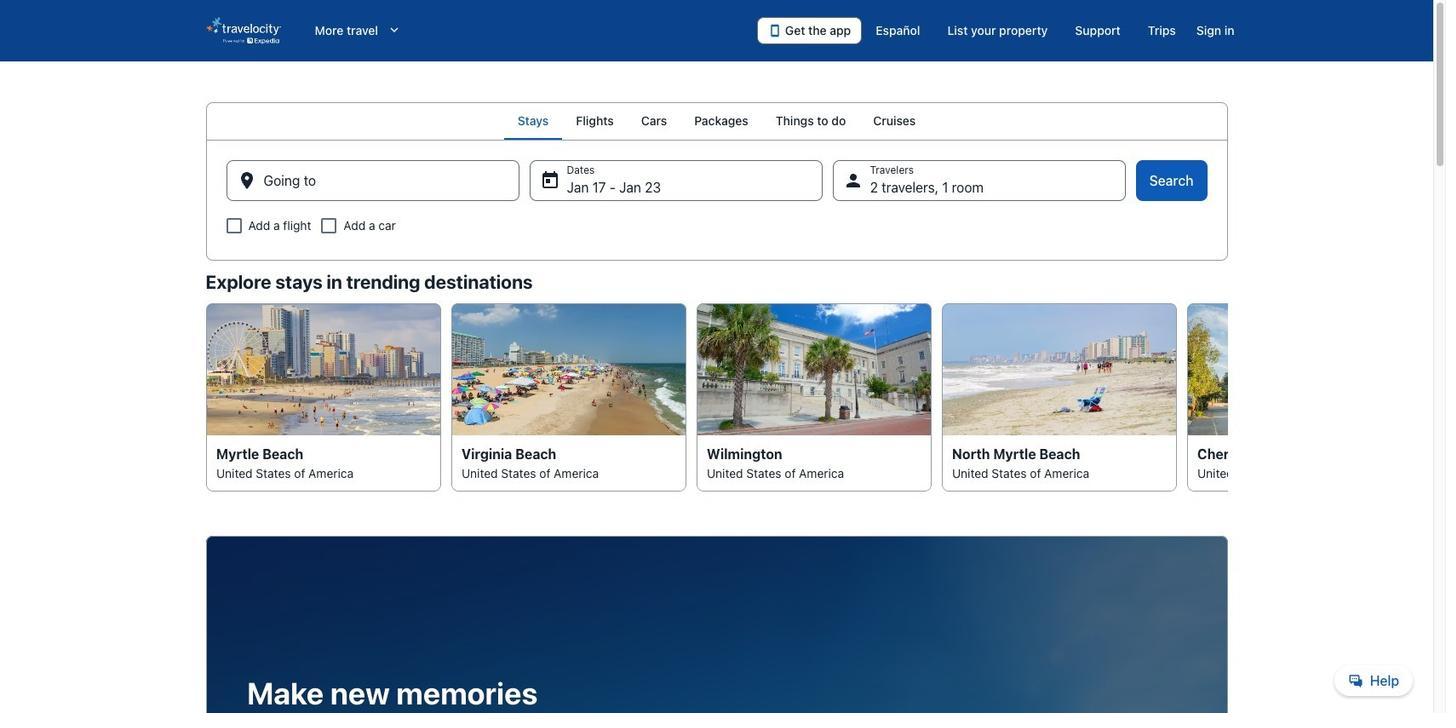 Task type: locate. For each thing, give the bounding box(es) containing it.
download the app button image
[[768, 24, 782, 37]]

main content
[[0, 102, 1434, 713]]

north myrtle beach showing a beach, a coastal town and general coastal views image
[[942, 303, 1177, 436]]

tab list
[[206, 102, 1228, 140]]

myrtle beach showing general coastal views, swimming and a city image
[[206, 303, 441, 436]]

virginia beach showing a beach, general coastal views and a coastal town image
[[451, 303, 686, 436]]



Task type: describe. For each thing, give the bounding box(es) containing it.
dillsboro image
[[1187, 303, 1422, 436]]

show next card image
[[1218, 387, 1238, 408]]

wilmington showing an administrative buidling image
[[697, 303, 932, 436]]

show previous card image
[[196, 387, 216, 408]]

travelocity logo image
[[206, 17, 281, 44]]



Task type: vqa. For each thing, say whether or not it's contained in the screenshot.
"tab list"
yes



